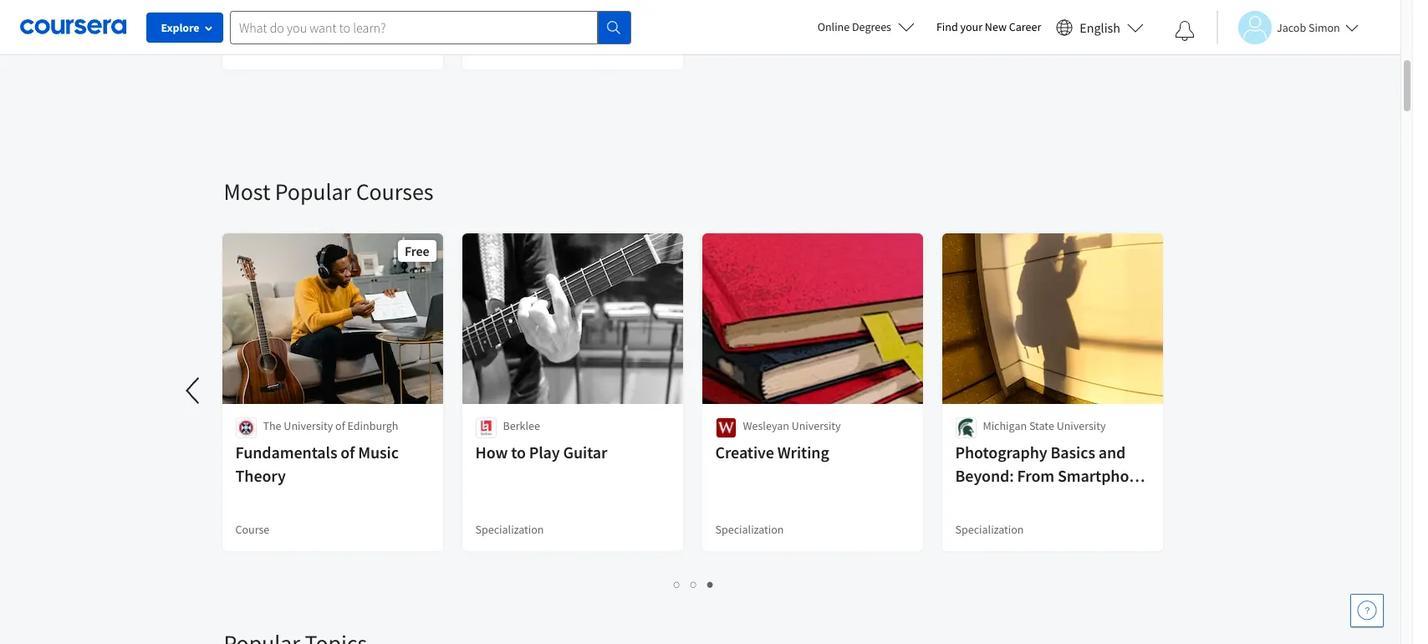 Task type: locate. For each thing, give the bounding box(es) containing it.
0 horizontal spatial degree
[[236, 40, 270, 55]]

to left the "play"
[[511, 442, 526, 463]]

list containing 1
[[224, 575, 1165, 594]]

coursera image
[[20, 14, 126, 40]]

0 horizontal spatial university
[[284, 418, 333, 433]]

None search field
[[230, 10, 632, 44]]

of
[[336, 418, 345, 433], [341, 442, 355, 463]]

2 horizontal spatial university
[[1057, 418, 1107, 433]]

course
[[236, 522, 270, 537]]

1 button
[[669, 575, 686, 594]]

2
[[691, 576, 698, 592]]

2 horizontal spatial specialization
[[956, 522, 1024, 537]]

1 specialization from the left
[[476, 522, 544, 537]]

specialization up the 3 button on the bottom of the page
[[716, 522, 784, 537]]

the university of edinburgh
[[263, 418, 399, 433]]

courses
[[356, 177, 434, 207]]

1 vertical spatial to
[[956, 489, 971, 510]]

jacob simon button
[[1217, 10, 1359, 44]]

and
[[1099, 442, 1126, 463]]

university up writing
[[792, 418, 841, 433]]

degree
[[236, 40, 270, 55], [476, 40, 510, 55]]

to inside the photography basics and beyond: from smartphone to dslr
[[956, 489, 971, 510]]

wesleyan university
[[743, 418, 841, 433]]

specialization for photography basics and beyond: from smartphone to dslr
[[956, 522, 1024, 537]]

find
[[937, 19, 959, 34]]

degrees
[[853, 19, 892, 34]]

career
[[1010, 19, 1042, 34]]

dslr
[[974, 489, 1011, 510]]

0 horizontal spatial to
[[511, 442, 526, 463]]

writing
[[778, 442, 830, 463]]

creative writing
[[716, 442, 830, 463]]

university for of
[[284, 418, 333, 433]]

1 degree from the left
[[236, 40, 270, 55]]

1 horizontal spatial degree
[[476, 40, 510, 55]]

most popular courses
[[224, 177, 434, 207]]

3 specialization from the left
[[956, 522, 1024, 537]]

university up the fundamentals
[[284, 418, 333, 433]]

1 vertical spatial of
[[341, 442, 355, 463]]

2 degree from the left
[[476, 40, 510, 55]]

1 horizontal spatial specialization
[[716, 522, 784, 537]]

university up basics
[[1057, 418, 1107, 433]]

simon
[[1309, 20, 1341, 35]]

of left music
[[341, 442, 355, 463]]

0 vertical spatial to
[[511, 442, 526, 463]]

of left the edinburgh
[[336, 418, 345, 433]]

0 horizontal spatial specialization
[[476, 522, 544, 537]]

michigan
[[983, 418, 1028, 433]]

list
[[224, 575, 1165, 594]]

most popular courses carousel element
[[0, 126, 1178, 608]]

specialization down how
[[476, 522, 544, 537]]

a
[[280, 20, 286, 35]]

3 university from the left
[[1057, 418, 1107, 433]]

online degrees
[[818, 19, 892, 34]]

how to play guitar
[[476, 442, 608, 463]]

michigan state university image
[[956, 417, 977, 438]]

guitar
[[564, 442, 608, 463]]

photography basics and beyond: from smartphone to dslr
[[956, 442, 1147, 510]]

specialization down dslr at the bottom right of the page
[[956, 522, 1024, 537]]

edinburgh
[[348, 418, 399, 433]]

university
[[284, 418, 333, 433], [792, 418, 841, 433], [1057, 418, 1107, 433]]

play
[[529, 442, 560, 463]]

specialization
[[476, 522, 544, 537], [716, 522, 784, 537], [956, 522, 1024, 537]]

music
[[358, 442, 399, 463]]

to
[[511, 442, 526, 463], [956, 489, 971, 510]]

smartphone
[[1058, 465, 1147, 486]]

berklee image
[[476, 417, 497, 438]]

university for writing
[[792, 418, 841, 433]]

1 university from the left
[[284, 418, 333, 433]]

most
[[224, 177, 270, 207]]

1 horizontal spatial university
[[792, 418, 841, 433]]

michigan state university
[[983, 418, 1107, 433]]

explore button
[[146, 13, 223, 43]]

find your new career
[[937, 19, 1042, 34]]

to left dslr at the bottom right of the page
[[956, 489, 971, 510]]

theory
[[236, 465, 286, 486]]

show notifications image
[[1175, 21, 1196, 41]]

fundamentals of music theory
[[236, 442, 399, 486]]

help center image
[[1358, 601, 1378, 621]]

2 specialization from the left
[[716, 522, 784, 537]]

creative
[[716, 442, 775, 463]]

degree
[[289, 20, 322, 35]]

1 horizontal spatial to
[[956, 489, 971, 510]]

berklee
[[503, 418, 540, 433]]

explore
[[161, 20, 200, 35]]

2 university from the left
[[792, 418, 841, 433]]



Task type: vqa. For each thing, say whether or not it's contained in the screenshot.
can within Yes. In Select Learning Programs, You Can Apply For Financial Aid Or A Scholarship If You Can'T Afford The Enrollment Fee. If Fin Aid Or Scholarship Is Available For Your Learning Program Selection, You'Ll Find A Link To Apply On The Description Page.
no



Task type: describe. For each thing, give the bounding box(es) containing it.
3
[[708, 576, 715, 592]]

specialization for how to play guitar
[[476, 522, 544, 537]]

list inside most popular courses carousel element
[[224, 575, 1165, 594]]

wesleyan university image
[[716, 417, 737, 438]]

online
[[818, 19, 850, 34]]

the
[[263, 418, 282, 433]]

0 vertical spatial of
[[336, 418, 345, 433]]

beyond:
[[956, 465, 1015, 486]]

previous slide image
[[174, 371, 214, 411]]

wesleyan
[[743, 418, 790, 433]]

from
[[1018, 465, 1055, 486]]

fundamentals
[[236, 442, 338, 463]]

of inside fundamentals of music theory
[[341, 442, 355, 463]]

basics
[[1051, 442, 1096, 463]]

online degrees button
[[805, 8, 929, 45]]

how
[[476, 442, 508, 463]]

3 button
[[703, 575, 720, 594]]

popular
[[275, 177, 352, 207]]

english button
[[1050, 0, 1151, 54]]

jacob simon
[[1278, 20, 1341, 35]]

free
[[405, 243, 430, 259]]

1
[[674, 576, 681, 592]]

state
[[1030, 418, 1055, 433]]

specialization for creative writing
[[716, 522, 784, 537]]

new
[[985, 19, 1007, 34]]

What do you want to learn? text field
[[230, 10, 598, 44]]

find your new career link
[[929, 17, 1050, 38]]

jacob
[[1278, 20, 1307, 35]]

degree link
[[461, 0, 685, 71]]

your
[[961, 19, 983, 34]]

english
[[1080, 19, 1121, 36]]

the university of edinburgh image
[[236, 417, 256, 438]]

2 button
[[686, 575, 703, 594]]

photography
[[956, 442, 1048, 463]]

earn
[[256, 20, 278, 35]]

chevron down image
[[64, 25, 76, 37]]

earn a degree
[[256, 20, 322, 35]]



